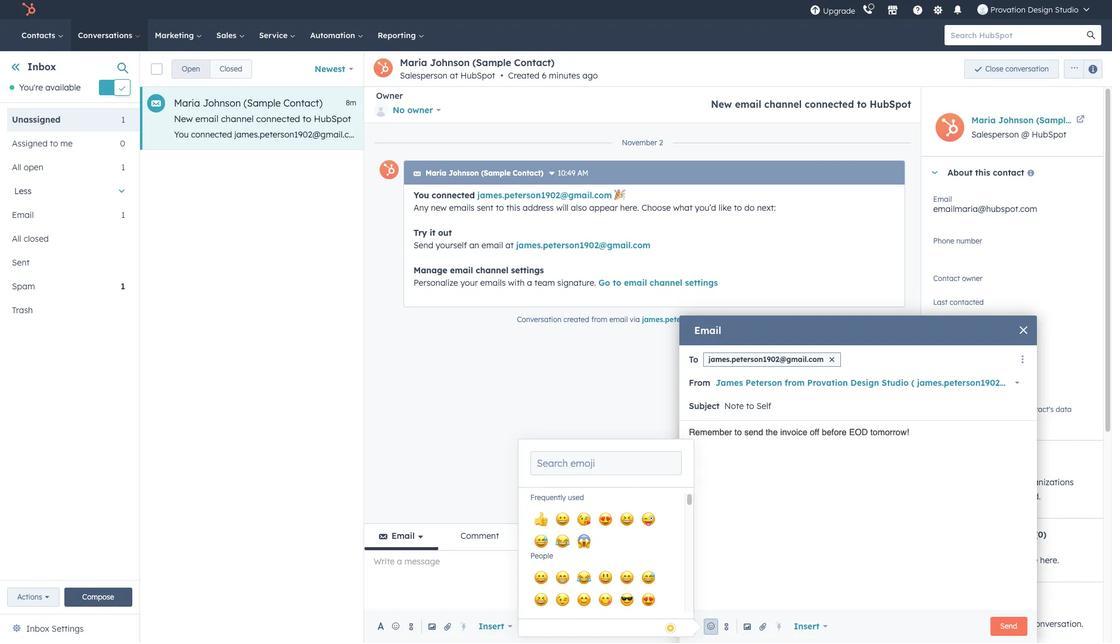 Task type: locate. For each thing, give the bounding box(es) containing it.
1 vertical spatial with
[[979, 492, 995, 503]]

provation inside provation design studio popup button
[[991, 5, 1026, 14]]

Search HubSpot search field
[[945, 25, 1091, 45]]

here. up am
[[571, 129, 590, 140]]

1 horizontal spatial 😅
[[641, 569, 656, 587]]

sent
[[427, 129, 444, 140], [477, 203, 494, 213]]

0 horizontal spatial provation
[[807, 378, 848, 389]]

None text field
[[725, 395, 1021, 418]]

salesperson inside maria johnson (sample contact) salesperson at hubspot • created 6 minutes ago
[[400, 70, 448, 81]]

with inside see the businesses or organizations associated with this record.
[[979, 492, 995, 503]]

you'd inside new email channel connected to hubspot you connected james.peterson1902@gmail.com any new emails sent to this address will also appear here. choose what you'd like to do next:  try it out send yourself an email at <a href = 'mailto:james.p
[[645, 129, 667, 140]]

1 vertical spatial lead
[[933, 373, 950, 381]]

search button
[[1081, 25, 1102, 45]]

1 lead from the top
[[933, 345, 953, 355]]

yourself inside try it out send yourself an email at james.peterson1902@gmail.com
[[436, 240, 467, 251]]

1 vertical spatial appear
[[589, 203, 618, 213]]

0 vertical spatial next:
[[707, 129, 726, 140]]

link opens in a new window image
[[759, 315, 766, 326]]

automation
[[310, 30, 358, 40]]

next: inside you connected james.peterson1902@gmail.com 🎉 any new emails sent to this address will also appear here. choose what you'd like to do next:
[[757, 203, 776, 213]]

your
[[460, 278, 478, 289]]

november
[[622, 138, 657, 147]]

no up last
[[933, 279, 945, 290]]

search image
[[1087, 31, 1096, 39]]

it
[[743, 129, 748, 140], [430, 228, 436, 238]]

1 vertical spatial at
[[858, 129, 866, 140]]

sent up try it out send yourself an email at james.peterson1902@gmail.com
[[477, 203, 494, 213]]

contact)
[[514, 57, 555, 69], [283, 97, 323, 109], [1073, 115, 1109, 126], [513, 169, 544, 178]]

1 insert from the left
[[479, 622, 504, 632]]

before
[[822, 428, 847, 438]]

inbox left settings
[[26, 624, 49, 635]]

all for all open
[[12, 162, 21, 173]]

other
[[948, 530, 972, 541]]

0 vertical spatial a
[[527, 278, 532, 289]]

0 vertical spatial settings
[[511, 265, 544, 276]]

james.peterson1902@gmail.com inside popup button
[[917, 378, 1052, 389]]

0 vertical spatial address
[[473, 129, 504, 140]]

😀
[[556, 511, 570, 529], [534, 569, 548, 587]]

you
[[174, 129, 189, 140], [414, 190, 429, 201]]

channel
[[764, 98, 802, 110], [221, 113, 254, 125], [476, 265, 509, 276], [650, 278, 683, 289]]

(sample left more info icon
[[481, 169, 511, 178]]

0 horizontal spatial do
[[695, 129, 705, 140]]

tomorrow!
[[871, 428, 909, 438]]

studio inside provation design studio popup button
[[1055, 5, 1079, 14]]

new inside new email channel connected to hubspot you connected james.peterson1902@gmail.com any new emails sent to this address will also appear here. choose what you'd like to do next:  try it out send yourself an email at <a href = 'mailto:james.p
[[381, 129, 397, 140]]

2 all from the top
[[12, 234, 21, 245]]

calling icon image
[[863, 5, 873, 15]]

1 vertical spatial from
[[785, 378, 805, 389]]

0 vertical spatial maria johnson (sample contact)
[[174, 97, 323, 109]]

status
[[952, 373, 973, 381]]

1 vertical spatial all
[[12, 234, 21, 245]]

send right the ticket
[[1001, 622, 1018, 631]]

here. right live
[[1040, 556, 1059, 566]]

email from maria johnson (sample contact) with subject new email channel connected to hubspot row
[[140, 87, 964, 150]]

actions
[[17, 593, 42, 602]]

0 vertical spatial 😆
[[620, 511, 634, 529]]

like inside new email channel connected to hubspot you connected james.peterson1902@gmail.com any new emails sent to this address will also appear here. choose what you'd like to do next:  try it out send yourself an email at <a href = 'mailto:james.p
[[669, 129, 682, 140]]

choose inside you connected james.peterson1902@gmail.com 🎉 any new emails sent to this address will also appear here. choose what you'd like to do next:
[[642, 203, 671, 213]]

compose button
[[64, 588, 132, 607]]

1 horizontal spatial 😍
[[641, 591, 656, 609]]

try inside try it out send yourself an email at james.peterson1902@gmail.com
[[414, 228, 427, 238]]

studio
[[1055, 5, 1079, 14], [882, 378, 909, 389]]

0 vertical spatial with
[[508, 278, 525, 289]]

😂 left 😱
[[556, 533, 570, 551]]

main content
[[140, 51, 1112, 644]]

all left closed
[[12, 234, 21, 245]]

processing
[[985, 405, 1021, 414]]

0 horizontal spatial maria johnson (sample contact)
[[174, 97, 323, 109]]

businesses
[[965, 478, 1008, 488]]

😆 left 😉
[[534, 591, 548, 609]]

salesperson up no owner
[[400, 70, 448, 81]]

😂 left 😃
[[577, 569, 591, 587]]

0 vertical spatial also
[[521, 129, 537, 140]]

provation down close icon
[[807, 378, 848, 389]]

group containing open
[[172, 59, 252, 78]]

this inside new email channel connected to hubspot you connected james.peterson1902@gmail.com any new emails sent to this address will also appear here. choose what you'd like to do next:  try it out send yourself an email at <a href = 'mailto:james.p
[[457, 129, 471, 140]]

0 vertical spatial like
[[669, 129, 682, 140]]

2 horizontal spatial send
[[1001, 622, 1018, 631]]

inbox settings
[[26, 624, 84, 635]]

am
[[578, 169, 589, 178]]

0
[[120, 138, 125, 149]]

inbox inside "link"
[[26, 624, 49, 635]]

😍 right '😎'
[[641, 591, 656, 609]]

1 horizontal spatial a
[[962, 619, 967, 630]]

you inside new email channel connected to hubspot you connected james.peterson1902@gmail.com any new emails sent to this address will also appear here. choose what you'd like to do next:  try it out send yourself an email at <a href = 'mailto:james.p
[[174, 129, 189, 140]]

the up associated
[[950, 478, 963, 488]]

an up your
[[469, 240, 479, 251]]

0 vertical spatial james.peterson1902@gmail.com link
[[477, 190, 612, 201]]

an down new email channel connected to hubspot
[[821, 129, 831, 140]]

also inside new email channel connected to hubspot you connected james.peterson1902@gmail.com any new emails sent to this address will also appear here. choose what you'd like to do next:  try it out send yourself an email at <a href = 'mailto:james.p
[[521, 129, 537, 140]]

1 horizontal spatial also
[[571, 203, 587, 213]]

a left the team
[[527, 278, 532, 289]]

james peterson image
[[978, 4, 988, 15]]

😅 inside 😜 😅
[[534, 533, 548, 551]]

0 horizontal spatial an
[[469, 240, 479, 251]]

😀 right the 👍 in the left of the page
[[556, 511, 570, 529]]

inbox for inbox settings
[[26, 624, 49, 635]]

it inside new email channel connected to hubspot you connected james.peterson1902@gmail.com any new emails sent to this address will also appear here. choose what you'd like to do next:  try it out send yourself an email at <a href = 'mailto:james.p
[[743, 129, 748, 140]]

0 horizontal spatial insert button
[[471, 615, 520, 639]]

0 horizontal spatial sent
[[427, 129, 444, 140]]

from right peterson
[[785, 378, 805, 389]]

1 horizontal spatial address
[[523, 203, 554, 213]]

😍 right the 😘
[[598, 511, 613, 529]]

will inside new email channel connected to hubspot you connected james.peterson1902@gmail.com any new emails sent to this address will also appear here. choose what you'd like to do next:  try it out send yourself an email at <a href = 'mailto:james.p
[[507, 129, 519, 140]]

1 vertical spatial will
[[556, 203, 569, 213]]

out
[[750, 129, 763, 140], [438, 228, 452, 238]]

emails inside you connected james.peterson1902@gmail.com 🎉 any new emails sent to this address will also appear here. choose what you'd like to do next:
[[449, 203, 475, 213]]

2 lead from the top
[[933, 373, 950, 381]]

1 horizontal spatial appear
[[589, 203, 618, 213]]

provation design studio button
[[970, 0, 1097, 19]]

johnson inside maria johnson (sample contact) salesperson at hubspot • created 6 minutes ago
[[430, 57, 470, 69]]

last contacted
[[933, 298, 984, 307]]

2 vertical spatial maria johnson (sample contact)
[[426, 169, 544, 178]]

1 horizontal spatial any
[[414, 203, 429, 213]]

any inside new email channel connected to hubspot you connected james.peterson1902@gmail.com any new emails sent to this address will also appear here. choose what you'd like to do next:  try it out send yourself an email at <a href = 'mailto:james.p
[[364, 129, 379, 140]]

all left open
[[12, 162, 21, 173]]

1 horizontal spatial the
[[950, 478, 963, 488]]

😊
[[577, 591, 591, 609]]

2 horizontal spatial group
[[1059, 59, 1103, 78]]

connected
[[805, 98, 854, 110], [256, 113, 300, 125], [191, 129, 232, 140], [432, 190, 475, 201]]

phone number
[[933, 237, 982, 246]]

send
[[744, 428, 763, 438]]

upgrade image
[[810, 5, 821, 16]]

conversations inside dropdown button
[[974, 530, 1032, 541]]

(sample down closed button
[[244, 97, 281, 109]]

sales
[[216, 30, 239, 40]]

from inside popup button
[[785, 378, 805, 389]]

1 vertical spatial salesperson
[[972, 129, 1019, 140]]

send down the new email channel connected to hubspot heading at the top of the page
[[766, 129, 785, 140]]

new inside new email channel connected to hubspot you connected james.peterson1902@gmail.com any new emails sent to this address will also appear here. choose what you'd like to do next:  try it out send yourself an email at <a href = 'mailto:james.p
[[174, 113, 193, 125]]

send up manage
[[414, 240, 433, 251]]

live
[[1025, 556, 1038, 566]]

address inside you connected james.peterson1902@gmail.com 🎉 any new emails sent to this address will also appear here. choose what you'd like to do next:
[[523, 203, 554, 213]]

manage
[[414, 265, 447, 276]]

😆
[[620, 511, 634, 529], [534, 591, 548, 609]]

0 vertical spatial inbox
[[27, 61, 56, 73]]

from right the ticket
[[994, 619, 1012, 630]]

no owner button for owner
[[374, 101, 441, 119]]

1 insert button from the left
[[471, 615, 520, 639]]

manage email channel settings personalize your emails with a team signature. go to email channel settings
[[414, 265, 718, 289]]

(sample up •
[[473, 57, 511, 69]]

😅
[[534, 533, 548, 551], [641, 569, 656, 587]]

0 horizontal spatial with
[[508, 278, 525, 289]]

1 vertical spatial an
[[469, 240, 479, 251]]

at inside new email channel connected to hubspot you connected james.peterson1902@gmail.com any new emails sent to this address will also appear here. choose what you'd like to do next:  try it out send yourself an email at <a href = 'mailto:james.p
[[858, 129, 866, 140]]

1 horizontal spatial you
[[414, 190, 429, 201]]

maria johnson (sample contact) link
[[972, 113, 1109, 128]]

2 horizontal spatial here.
[[1040, 556, 1059, 566]]

sent down no owner
[[427, 129, 444, 140]]

from
[[591, 315, 607, 324], [785, 378, 805, 389], [994, 619, 1012, 630]]

no owner button up the last contacted text field on the right of the page
[[933, 272, 1091, 292]]

newest
[[315, 63, 345, 74]]

1 horizontal spatial yourself
[[788, 129, 819, 140]]

to
[[857, 98, 867, 110], [303, 113, 311, 125], [446, 129, 454, 140], [684, 129, 692, 140], [50, 138, 58, 149], [496, 203, 504, 213], [734, 203, 742, 213], [613, 278, 621, 289], [735, 428, 742, 438]]

design left (
[[851, 378, 879, 389]]

1 all from the top
[[12, 162, 21, 173]]

1 horizontal spatial out
[[750, 129, 763, 140]]

owner inside no owner popup button
[[407, 105, 433, 116]]

1 horizontal spatial at
[[506, 240, 514, 251]]

0 horizontal spatial you
[[174, 129, 189, 140]]

😅 up people on the bottom left of page
[[534, 533, 548, 551]]

0 horizontal spatial out
[[438, 228, 452, 238]]

😅 right '😄'
[[641, 569, 656, 587]]

actions button
[[7, 588, 59, 607]]

to
[[689, 354, 698, 365]]

send inside new email channel connected to hubspot you connected james.peterson1902@gmail.com any new emails sent to this address will also appear here. choose what you'd like to do next:  try it out send yourself an email at <a href = 'mailto:james.p
[[766, 129, 785, 140]]

0 horizontal spatial no
[[393, 105, 405, 116]]

Open button
[[172, 59, 210, 78]]

salesperson left @
[[972, 129, 1019, 140]]

new email channel connected to hubspot
[[711, 98, 911, 110]]

contact) inside maria johnson (sample contact) salesperson at hubspot • created 6 minutes ago
[[514, 57, 555, 69]]

maria inside maria johnson (sample contact) salesperson at hubspot • created 6 minutes ago
[[400, 57, 427, 69]]

james.peterson1902@gmail.com link up to at right bottom
[[642, 315, 768, 326]]

do inside you connected james.peterson1902@gmail.com 🎉 any new emails sent to this address will also appear here. choose what you'd like to do next:
[[745, 203, 755, 213]]

1 horizontal spatial no
[[933, 279, 945, 290]]

email inside button
[[392, 531, 415, 542]]

😅 inside 😅 😆
[[641, 569, 656, 587]]

lead for lead
[[933, 345, 953, 355]]

sent inside you connected james.peterson1902@gmail.com 🎉 any new emails sent to this address will also appear here. choose what you'd like to do next:
[[477, 203, 494, 213]]

with down the businesses
[[979, 492, 995, 503]]

emails for manage
[[480, 278, 506, 289]]

0 horizontal spatial no owner button
[[374, 101, 441, 119]]

james.peterson1902@gmail.com link up manage email channel settings personalize your emails with a team signature. go to email channel settings
[[516, 240, 651, 251]]

a left the ticket
[[962, 619, 967, 630]]

closed
[[24, 234, 49, 245]]

the
[[766, 428, 778, 438], [950, 478, 963, 488]]

close conversation button
[[965, 59, 1059, 78]]

minutes
[[549, 70, 580, 81]]

hubspot left •
[[461, 70, 495, 81]]

0 vertical spatial it
[[743, 129, 748, 140]]

appear down the 🎉
[[589, 203, 618, 213]]

appear up more info icon
[[540, 129, 568, 140]]

0 horizontal spatial 😆
[[534, 591, 548, 609]]

1 for all open
[[121, 162, 125, 173]]

owner for contact owner no owner
[[962, 274, 983, 283]]

0 vertical spatial appear
[[540, 129, 568, 140]]

link opens in a new window image
[[759, 317, 766, 324]]

1 horizontal spatial send
[[766, 129, 785, 140]]

1 vertical spatial design
[[851, 378, 879, 389]]

0 horizontal spatial 😀
[[534, 569, 548, 587]]

@
[[1022, 129, 1030, 140]]

1 vertical spatial like
[[719, 203, 732, 213]]

newest button
[[307, 57, 361, 81]]

email
[[735, 98, 762, 110], [195, 113, 218, 125], [834, 129, 855, 140], [482, 240, 503, 251], [450, 265, 473, 276], [624, 278, 647, 289], [609, 315, 628, 324]]

0 vertical spatial 😂
[[556, 533, 570, 551]]

😍
[[598, 511, 613, 529], [641, 591, 656, 609]]

insert
[[479, 622, 504, 632], [794, 622, 820, 632]]

design up search hubspot search field
[[1028, 5, 1053, 14]]

from right created
[[591, 315, 607, 324]]

1 horizontal spatial no owner button
[[933, 272, 1091, 292]]

studio left (
[[882, 378, 909, 389]]

0 horizontal spatial new
[[174, 113, 193, 125]]

2
[[659, 138, 663, 147]]

1 horizontal spatial next:
[[757, 203, 776, 213]]

2 horizontal spatial at
[[858, 129, 866, 140]]

yourself up manage
[[436, 240, 467, 251]]

1 vertical spatial here.
[[620, 203, 639, 213]]

no inside the contact owner no owner
[[933, 279, 945, 290]]

try it out send yourself an email at james.peterson1902@gmail.com
[[414, 228, 651, 251]]

0 vertical spatial any
[[364, 129, 379, 140]]

0 vertical spatial no
[[393, 105, 405, 116]]

lead inside popup button
[[933, 345, 953, 355]]

provation right james peterson image
[[991, 5, 1026, 14]]

👍
[[534, 511, 548, 529]]

1 horizontal spatial try
[[729, 129, 740, 140]]

with inside manage email channel settings personalize your emails with a team signature. go to email channel settings
[[508, 278, 525, 289]]

like inside you connected james.peterson1902@gmail.com 🎉 any new emails sent to this address will also appear here. choose what you'd like to do next:
[[719, 203, 732, 213]]

1 horizontal spatial what
[[673, 203, 693, 213]]

2 horizontal spatial emails
[[480, 278, 506, 289]]

2 vertical spatial at
[[506, 240, 514, 251]]

1 vertical spatial choose
[[642, 203, 671, 213]]

😆 inside 😅 😆
[[534, 591, 548, 609]]

1 vertical spatial emails
[[449, 203, 475, 213]]

😀 left 😁
[[534, 569, 548, 587]]

at inside try it out send yourself an email at james.peterson1902@gmail.com
[[506, 240, 514, 251]]

all inside button
[[12, 234, 21, 245]]

😆 left 😜 at the right of page
[[620, 511, 634, 529]]

a
[[527, 278, 532, 289], [962, 619, 967, 630]]

0 vertical spatial an
[[821, 129, 831, 140]]

0 horizontal spatial group
[[172, 59, 252, 78]]

settings image
[[933, 5, 943, 16]]

sent
[[12, 258, 30, 268]]

what
[[624, 129, 643, 140], [673, 203, 693, 213]]

Phone number text field
[[933, 235, 1091, 259]]

0 horizontal spatial will
[[507, 129, 519, 140]]

yourself down the new email channel connected to hubspot heading at the top of the page
[[788, 129, 819, 140]]

0 horizontal spatial 😅
[[534, 533, 548, 551]]

conversations for past
[[953, 556, 1008, 566]]

inbox for inbox
[[27, 61, 56, 73]]

1 horizontal spatial 😆
[[620, 511, 634, 529]]

🎉
[[614, 190, 625, 201]]

no owner button right 8m in the top of the page
[[374, 101, 441, 119]]

inbox
[[27, 61, 56, 73], [26, 624, 49, 635]]

conversations up past conversations will live here.
[[974, 530, 1032, 541]]

1 horizontal spatial you'd
[[695, 203, 716, 213]]

conversations for other
[[974, 530, 1032, 541]]

channel inside new email channel connected to hubspot you connected james.peterson1902@gmail.com any new emails sent to this address will also appear here. choose what you'd like to do next:  try it out send yourself an email at <a href = 'mailto:james.p
[[221, 113, 254, 125]]

0 horizontal spatial at
[[450, 70, 458, 81]]

with left the team
[[508, 278, 525, 289]]

0 vertical spatial 😍
[[598, 511, 613, 529]]

lead up lead status
[[933, 345, 953, 355]]

0 horizontal spatial any
[[364, 129, 379, 140]]

conversations down other conversations (0)
[[953, 556, 1008, 566]]

10:49 am
[[558, 169, 589, 178]]

the right send
[[766, 428, 778, 438]]

0 vertical spatial the
[[766, 428, 778, 438]]

1 horizontal spatial settings
[[685, 278, 718, 289]]

2 insert button from the left
[[786, 615, 836, 639]]

it inside try it out send yourself an email at james.peterson1902@gmail.com
[[430, 228, 436, 238]]

1 vertical spatial any
[[414, 203, 429, 213]]

lead left status
[[933, 373, 950, 381]]

0 vertical spatial provation
[[991, 5, 1026, 14]]

notifications button
[[948, 0, 968, 19]]

0 horizontal spatial it
[[430, 228, 436, 238]]

me
[[60, 138, 73, 149]]

frequently
[[531, 494, 566, 503]]

here. down the 🎉
[[620, 203, 639, 213]]

other conversations (0)
[[948, 530, 1047, 541]]

0 vertical spatial studio
[[1055, 5, 1079, 14]]

0 horizontal spatial from
[[591, 315, 607, 324]]

hubspot image
[[21, 2, 36, 17]]

1 vertical spatial new
[[431, 203, 447, 213]]

1 vertical spatial send
[[414, 240, 433, 251]]

number
[[957, 237, 982, 246]]

basis
[[954, 405, 971, 414]]

1 vertical spatial provation
[[807, 378, 848, 389]]

other conversations (0) button
[[922, 519, 1091, 552]]

no down the owner
[[393, 105, 405, 116]]

studio up search hubspot search field
[[1055, 5, 1079, 14]]

this inside dropdown button
[[975, 168, 991, 178]]

go to email channel settings link
[[599, 278, 718, 289]]

hubspot down 8m in the top of the page
[[314, 113, 351, 125]]

1 horizontal spatial like
[[719, 203, 732, 213]]

1 for unassigned
[[121, 115, 125, 125]]

0 vertical spatial out
[[750, 129, 763, 140]]

all open
[[12, 162, 43, 173]]

1 vertical spatial james.peterson1902@gmail.com link
[[516, 240, 651, 251]]

you're
[[19, 82, 43, 93]]

1 vertical spatial studio
[[882, 378, 909, 389]]

choose inside new email channel connected to hubspot you connected james.peterson1902@gmail.com any new emails sent to this address will also appear here. choose what you'd like to do next:  try it out send yourself an email at <a href = 'mailto:james.p
[[592, 129, 621, 140]]

like
[[669, 129, 682, 140], [719, 203, 732, 213]]

past conversations will live here.
[[933, 556, 1059, 566]]

2 vertical spatial will
[[1010, 556, 1023, 566]]

what inside you connected james.peterson1902@gmail.com 🎉 any new emails sent to this address will also appear here. choose what you'd like to do next:
[[673, 203, 693, 213]]

salesperson @ hubspot
[[972, 129, 1067, 140]]

legal
[[933, 405, 952, 414]]

james peterson from provation design studio ( james.peterson1902@gmail.com )
[[716, 378, 1058, 389]]

group
[[172, 59, 252, 78], [1059, 59, 1103, 78], [856, 618, 911, 637]]

inbox up you're available
[[27, 61, 56, 73]]

no
[[393, 105, 405, 116], [933, 279, 945, 290]]

do inside new email channel connected to hubspot you connected james.peterson1902@gmail.com any new emails sent to this address will also appear here. choose what you'd like to do next:  try it out send yourself an email at <a href = 'mailto:james.p
[[695, 129, 705, 140]]

1 vertical spatial sent
[[477, 203, 494, 213]]

you inside you connected james.peterson1902@gmail.com 🎉 any new emails sent to this address will also appear here. choose what you'd like to do next:
[[414, 190, 429, 201]]

marketplaces image
[[888, 5, 898, 16]]

1 horizontal spatial new
[[431, 203, 447, 213]]

emails inside manage email channel settings personalize your emails with a team signature. go to email channel settings
[[480, 278, 506, 289]]

next: inside new email channel connected to hubspot you connected james.peterson1902@gmail.com any new emails sent to this address will also appear here. choose what you'd like to do next:  try it out send yourself an email at <a href = 'mailto:james.p
[[707, 129, 726, 140]]

remember
[[689, 428, 732, 438]]

created
[[508, 70, 540, 81]]

yourself
[[788, 129, 819, 140], [436, 240, 467, 251]]

menu
[[809, 0, 1098, 19]]

emailmaria@hubspot.com
[[933, 204, 1037, 215]]

james.peterson1902@gmail.com link down more info icon
[[477, 190, 612, 201]]



Task type: describe. For each thing, give the bounding box(es) containing it.
past
[[933, 556, 951, 566]]

(sample inside row
[[244, 97, 281, 109]]

created
[[564, 315, 589, 324]]

out inside try it out send yourself an email at james.peterson1902@gmail.com
[[438, 228, 452, 238]]

help button
[[908, 0, 928, 19]]

at inside maria johnson (sample contact) salesperson at hubspot • created 6 minutes ago
[[450, 70, 458, 81]]

studio inside james peterson from provation design studio ( james.peterson1902@gmail.com ) popup button
[[882, 378, 909, 389]]

personalize
[[414, 278, 458, 289]]

all closed
[[12, 234, 49, 245]]

new for new email channel connected to hubspot you connected james.peterson1902@gmail.com any new emails sent to this address will also appear here. choose what you'd like to do next:  try it out send yourself an email at <a href = 'mailto:james.p
[[174, 113, 193, 125]]

maria johnson (sample contact) inside row
[[174, 97, 323, 109]]

new for new email channel connected to hubspot
[[711, 98, 732, 110]]

an inside new email channel connected to hubspot you connected james.peterson1902@gmail.com any new emails sent to this address will also appear here. choose what you'd like to do next:  try it out send yourself an email at <a href = 'mailto:james.p
[[821, 129, 831, 140]]

open
[[24, 162, 43, 173]]

this inside see the businesses or organizations associated with this record.
[[998, 492, 1012, 503]]

2 vertical spatial james.peterson1902@gmail.com link
[[642, 315, 768, 326]]

you'd inside you connected james.peterson1902@gmail.com 🎉 any new emails sent to this address will also appear here. choose what you'd like to do next:
[[695, 203, 716, 213]]

you're available image
[[10, 85, 14, 90]]

try inside new email channel connected to hubspot you connected james.peterson1902@gmail.com any new emails sent to this address will also appear here. choose what you'd like to do next:  try it out send yourself an email at <a href = 'mailto:james.p
[[729, 129, 740, 140]]

href
[[880, 129, 895, 140]]

used
[[568, 494, 584, 503]]

hubspot up the href
[[870, 98, 911, 110]]

november 2
[[622, 138, 663, 147]]

appear inside you connected james.peterson1902@gmail.com 🎉 any new emails sent to this address will also appear here. choose what you'd like to do next:
[[589, 203, 618, 213]]

Last contacted text field
[[933, 305, 1091, 324]]

frequently used
[[531, 494, 584, 503]]

(sample up salesperson @ hubspot
[[1036, 115, 1071, 126]]

also inside you connected james.peterson1902@gmail.com 🎉 any new emails sent to this address will also appear here. choose what you'd like to do next:
[[571, 203, 587, 213]]

from
[[689, 378, 710, 389]]

sent button
[[7, 251, 125, 275]]

no inside popup button
[[393, 105, 405, 116]]

contacts link
[[14, 19, 71, 51]]

0 horizontal spatial 😂
[[556, 533, 570, 551]]

connected inside you connected james.peterson1902@gmail.com 🎉 any new emails sent to this address will also appear here. choose what you'd like to do next:
[[432, 190, 475, 201]]

1 horizontal spatial 😀
[[556, 511, 570, 529]]

the inside see the businesses or organizations associated with this record.
[[950, 478, 963, 488]]

from for email
[[591, 315, 607, 324]]

all for all closed
[[12, 234, 21, 245]]

no owner button for contact owner
[[933, 272, 1091, 292]]

hubspot link
[[14, 2, 45, 17]]

conversation
[[517, 315, 562, 324]]

1 for spam
[[121, 282, 125, 292]]

owner for no owner
[[407, 105, 433, 116]]

settings
[[52, 624, 84, 635]]

less
[[14, 186, 32, 197]]

any inside you connected james.peterson1902@gmail.com 🎉 any new emails sent to this address will also appear here. choose what you'd like to do next:
[[414, 203, 429, 213]]

record.
[[1014, 492, 1041, 503]]

eod
[[849, 428, 868, 438]]

create
[[933, 619, 960, 630]]

create a ticket from this conversation.
[[933, 619, 1084, 630]]

2 vertical spatial here.
[[1040, 556, 1059, 566]]

(sample inside maria johnson (sample contact) salesperson at hubspot • created 6 minutes ago
[[473, 57, 511, 69]]

owner
[[376, 91, 403, 101]]

what inside new email channel connected to hubspot you connected james.peterson1902@gmail.com any new emails sent to this address will also appear here. choose what you'd like to do next:  try it out send yourself an email at <a href = 'mailto:james.p
[[624, 129, 643, 140]]

contacted
[[950, 298, 984, 307]]

email inside try it out send yourself an email at james.peterson1902@gmail.com
[[482, 240, 503, 251]]

marketing link
[[148, 19, 209, 51]]

notifications image
[[953, 5, 963, 16]]

spam
[[12, 282, 35, 292]]

compose
[[82, 593, 114, 602]]

😋
[[598, 591, 613, 609]]

send inside "send" button
[[1001, 622, 1018, 631]]

8m
[[346, 98, 356, 107]]

new email channel connected to hubspot heading
[[711, 98, 911, 110]]

2 horizontal spatial maria johnson (sample contact)
[[972, 115, 1109, 126]]

provation design studio
[[991, 5, 1079, 14]]

hubspot inside new email channel connected to hubspot you connected james.peterson1902@gmail.com any new emails sent to this address will also appear here. choose what you'd like to do next:  try it out send yourself an email at <a href = 'mailto:james.p
[[314, 113, 351, 125]]

service link
[[252, 19, 303, 51]]

open
[[182, 64, 200, 73]]

close image
[[1020, 326, 1028, 334]]

2 horizontal spatial from
[[994, 619, 1012, 630]]

0 horizontal spatial the
[[766, 428, 778, 438]]

caret image
[[931, 171, 938, 174]]

james.peterson1902@gmail.com inside new email channel connected to hubspot you connected james.peterson1902@gmail.com any new emails sent to this address will also appear here. choose what you'd like to do next:  try it out send yourself an email at <a href = 'mailto:james.p
[[234, 129, 362, 140]]

upgrade
[[823, 6, 855, 15]]

😎
[[620, 591, 634, 609]]

you're available
[[19, 82, 81, 93]]

all closed button
[[7, 227, 125, 251]]

reporting link
[[371, 19, 431, 51]]

from for provation
[[785, 378, 805, 389]]

😁
[[556, 569, 570, 587]]

invoice
[[780, 428, 808, 438]]

1 vertical spatial 😀
[[534, 569, 548, 587]]

'mailto:james.p
[[905, 129, 964, 140]]

contact's
[[1023, 405, 1054, 414]]

=
[[898, 129, 903, 140]]

Closed button
[[210, 59, 252, 78]]

0 horizontal spatial settings
[[511, 265, 544, 276]]

contact) inside row
[[283, 97, 323, 109]]

associated
[[933, 492, 976, 503]]

will inside you connected james.peterson1902@gmail.com 🎉 any new emails sent to this address will also appear here. choose what you'd like to do next:
[[556, 203, 569, 213]]

(
[[911, 378, 915, 389]]

2 insert from the left
[[794, 622, 820, 632]]

😅 😆
[[534, 569, 656, 609]]

😘
[[577, 511, 591, 529]]

hubspot inside maria johnson (sample contact) salesperson at hubspot • created 6 minutes ago
[[461, 70, 495, 81]]

sent inside new email channel connected to hubspot you connected james.peterson1902@gmail.com any new emails sent to this address will also appear here. choose what you'd like to do next:  try it out send yourself an email at <a href = 'mailto:james.p
[[427, 129, 444, 140]]

organizations
[[1020, 478, 1074, 488]]

provation inside james peterson from provation design studio ( james.peterson1902@gmail.com ) popup button
[[807, 378, 848, 389]]

a inside manage email channel settings personalize your emails with a team signature. go to email channel settings
[[527, 278, 532, 289]]

more info image
[[548, 170, 556, 178]]

james.peterson1902@gmail.com inside try it out send yourself an email at james.peterson1902@gmail.com
[[516, 240, 651, 251]]

close image
[[830, 357, 835, 362]]

peterson
[[746, 378, 782, 389]]

here. inside new email channel connected to hubspot you connected james.peterson1902@gmail.com any new emails sent to this address will also appear here. choose what you'd like to do next:  try it out send yourself an email at <a href = 'mailto:james.p
[[571, 129, 590, 140]]

email inside email emailmaria@hubspot.com
[[933, 195, 952, 204]]

comment
[[461, 531, 499, 542]]

•
[[501, 70, 503, 81]]

channel for new email channel connected to hubspot you connected james.peterson1902@gmail.com any new emails sent to this address will also appear here. choose what you'd like to do next:  try it out send yourself an email at <a href = 'mailto:james.p
[[221, 113, 254, 125]]

new email channel connected to hubspot you connected james.peterson1902@gmail.com any new emails sent to this address will also appear here. choose what you'd like to do next:  try it out send yourself an email at <a href = 'mailto:james.p
[[174, 113, 964, 140]]

emails inside new email channel connected to hubspot you connected james.peterson1902@gmail.com any new emails sent to this address will also appear here. choose what you'd like to do next:  try it out send yourself an email at <a href = 'mailto:james.p
[[399, 129, 425, 140]]

an inside try it out send yourself an email at james.peterson1902@gmail.com
[[469, 240, 479, 251]]

1 horizontal spatial group
[[856, 618, 911, 637]]

subject
[[689, 401, 720, 412]]

reporting
[[378, 30, 418, 40]]

contact
[[933, 274, 960, 283]]

help image
[[913, 5, 923, 16]]

hubspot down maria johnson (sample contact) link
[[1032, 129, 1067, 140]]

yourself inside new email channel connected to hubspot you connected james.peterson1902@gmail.com any new emails sent to this address will also appear here. choose what you'd like to do next:  try it out send yourself an email at <a href = 'mailto:james.p
[[788, 129, 819, 140]]

signature.
[[557, 278, 596, 289]]

0 vertical spatial design
[[1028, 5, 1053, 14]]

new inside you connected james.peterson1902@gmail.com 🎉 any new emails sent to this address will also appear here. choose what you'd like to do next:
[[431, 203, 447, 213]]

<a
[[868, 129, 878, 140]]

address inside new email channel connected to hubspot you connected james.peterson1902@gmail.com any new emails sent to this address will also appear here. choose what you'd like to do next:  try it out send yourself an email at <a href = 'mailto:james.p
[[473, 129, 504, 140]]

appear inside new email channel connected to hubspot you connected james.peterson1902@gmail.com any new emails sent to this address will also appear here. choose what you'd like to do next:  try it out send yourself an email at <a href = 'mailto:james.p
[[540, 129, 568, 140]]

people
[[531, 552, 553, 561]]

1 vertical spatial 😍
[[641, 591, 656, 609]]

james.peterson1902@gmail.com inside you connected james.peterson1902@gmail.com 🎉 any new emails sent to this address will also appear here. choose what you'd like to do next:
[[477, 190, 612, 201]]

here. inside you connected james.peterson1902@gmail.com 🎉 any new emails sent to this address will also appear here. choose what you'd like to do next:
[[620, 203, 639, 213]]

6
[[542, 70, 547, 81]]

conversation.
[[1031, 619, 1084, 630]]

out inside new email channel connected to hubspot you connected james.peterson1902@gmail.com any new emails sent to this address will also appear here. choose what you'd like to do next:  try it out send yourself an email at <a href = 'mailto:james.p
[[750, 129, 763, 140]]

channel for new email channel connected to hubspot
[[764, 98, 802, 110]]

comment button
[[446, 525, 514, 551]]

assigned to me
[[12, 138, 73, 149]]

lead for lead status
[[933, 373, 950, 381]]

1 horizontal spatial 😂
[[577, 569, 591, 587]]

close
[[985, 64, 1004, 73]]

for
[[973, 405, 983, 414]]

automation link
[[303, 19, 371, 51]]

conversations link
[[71, 19, 148, 51]]

conversations
[[78, 30, 135, 40]]

1 horizontal spatial maria johnson (sample contact)
[[426, 169, 544, 178]]

menu containing provation design studio
[[809, 0, 1098, 19]]

phone
[[933, 237, 955, 246]]

assigned
[[12, 138, 48, 149]]

channel for manage email channel settings personalize your emails with a team signature. go to email channel settings
[[476, 265, 509, 276]]

inbox settings link
[[26, 622, 84, 637]]

)
[[1054, 378, 1058, 389]]

emails for you
[[449, 203, 475, 213]]

1 for email
[[121, 210, 125, 221]]

to inside manage email channel settings personalize your emails with a team signature. go to email channel settings
[[613, 278, 621, 289]]

send inside try it out send yourself an email at james.peterson1902@gmail.com
[[414, 240, 433, 251]]

2 horizontal spatial will
[[1010, 556, 1023, 566]]

this inside you connected james.peterson1902@gmail.com 🎉 any new emails sent to this address will also appear here. choose what you'd like to do next:
[[506, 203, 520, 213]]

maria inside row
[[174, 97, 200, 109]]

johnson inside row
[[203, 97, 241, 109]]

marketing
[[155, 30, 196, 40]]

main content containing maria johnson (sample contact)
[[140, 51, 1112, 644]]

unassigned
[[12, 115, 61, 125]]

Search emoji text field
[[531, 452, 682, 476]]

data
[[1056, 405, 1072, 414]]

about this contact
[[948, 168, 1025, 178]]



Task type: vqa. For each thing, say whether or not it's contained in the screenshot.
the middle Maria Johnson (Sample Contact)
yes



